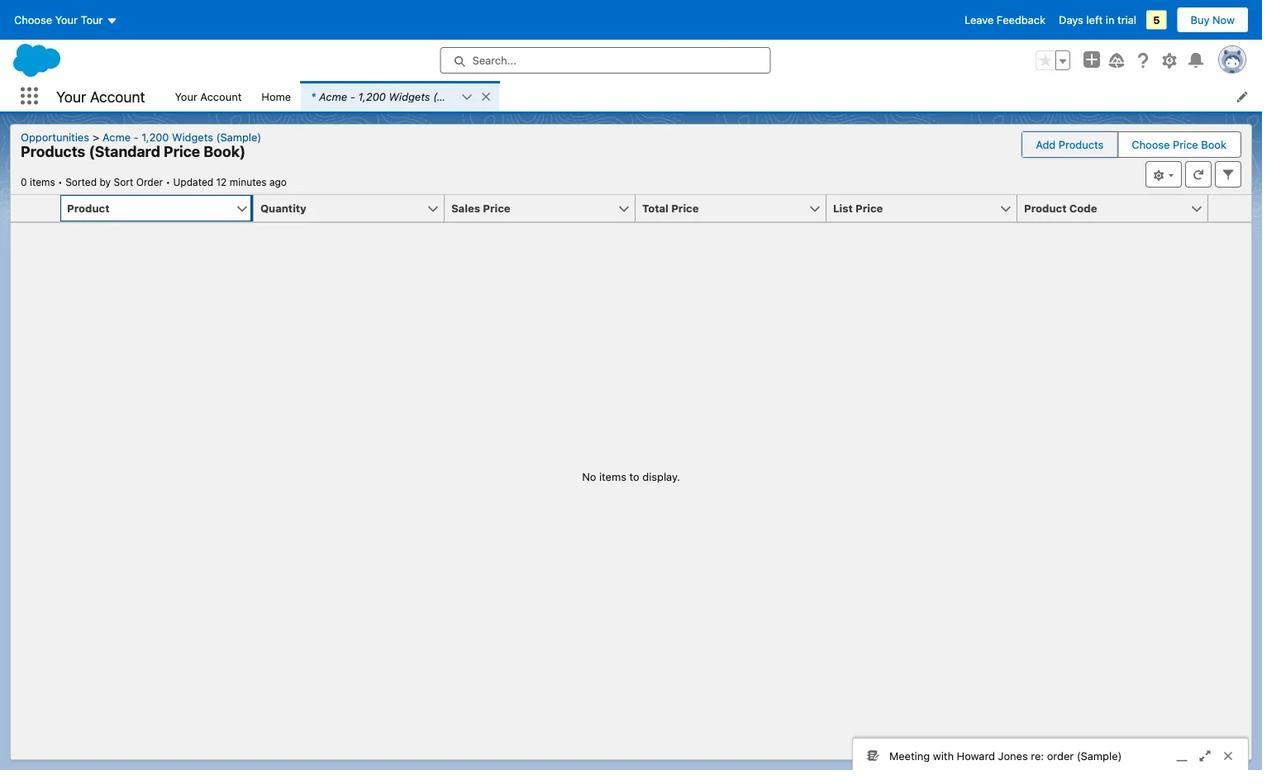 Task type: describe. For each thing, give the bounding box(es) containing it.
choose your tour button
[[13, 7, 119, 33]]

choose price book
[[1132, 138, 1227, 151]]

with
[[933, 750, 954, 762]]

product code element
[[1017, 195, 1218, 222]]

total price
[[642, 202, 699, 214]]

1 horizontal spatial acme
[[319, 90, 347, 102]]

add products button
[[1023, 132, 1117, 157]]

products (standard price book)
[[21, 143, 246, 160]]

0
[[21, 176, 27, 188]]

to
[[629, 471, 639, 483]]

ago
[[269, 176, 287, 188]]

sales price button
[[445, 195, 617, 222]]

2 vertical spatial (sample)
[[1077, 750, 1122, 762]]

order
[[1047, 750, 1074, 762]]

action image
[[1208, 195, 1251, 222]]

home
[[261, 90, 291, 102]]

0 horizontal spatial your account
[[56, 87, 145, 105]]

text default image
[[461, 91, 473, 103]]

minutes
[[230, 176, 267, 188]]

choose price book button
[[1119, 132, 1240, 157]]

buy now
[[1191, 14, 1235, 26]]

by
[[100, 176, 111, 188]]

leave feedback link
[[965, 14, 1046, 26]]

widgets inside 'products|products (standard price book)|list view' element
[[172, 131, 213, 143]]

choose for choose price book
[[1132, 138, 1170, 151]]

updated
[[173, 176, 213, 188]]

0 items • sorted by sort order • updated 12 minutes ago
[[21, 176, 287, 188]]

list item containing *
[[301, 81, 548, 112]]

buy now button
[[1177, 7, 1249, 33]]

opportunity
[[488, 90, 548, 102]]

1 • from the left
[[58, 176, 63, 188]]

days left in trial
[[1059, 14, 1136, 26]]

*
[[311, 90, 316, 102]]

12
[[216, 176, 227, 188]]

your account link
[[165, 81, 252, 112]]

opportunities
[[21, 131, 89, 143]]

add products
[[1036, 138, 1104, 151]]

list price
[[833, 202, 883, 214]]

price for list
[[856, 202, 883, 214]]

quantity
[[260, 202, 306, 214]]

product for product code
[[1024, 202, 1067, 214]]

quantity button
[[254, 195, 426, 222]]

0 horizontal spatial account
[[90, 87, 145, 105]]

in
[[1106, 14, 1115, 26]]

action element
[[1208, 195, 1251, 222]]

1,200 inside 'products|products (standard price book)|list view' element
[[142, 131, 169, 143]]

5
[[1153, 14, 1160, 26]]

products inside button
[[1059, 138, 1104, 151]]

(sample) inside 'products|products (standard price book)|list view' element
[[216, 131, 261, 143]]

your account inside your account link
[[175, 90, 242, 102]]

product code
[[1024, 202, 1097, 214]]

- inside 'products|products (standard price book)|list view' element
[[134, 131, 139, 143]]

account inside your account link
[[200, 90, 242, 102]]

no
[[582, 471, 596, 483]]

(standard
[[89, 143, 160, 160]]

sales price
[[451, 202, 510, 214]]

item number image
[[11, 195, 60, 222]]

product element
[[60, 195, 264, 222]]

days
[[1059, 14, 1083, 26]]

0 horizontal spatial products
[[21, 143, 85, 160]]

list
[[833, 202, 853, 214]]

list containing your account
[[165, 81, 1262, 112]]

your inside popup button
[[55, 14, 78, 26]]

re:
[[1031, 750, 1044, 762]]

sales
[[451, 202, 480, 214]]

|
[[481, 90, 485, 102]]



Task type: vqa. For each thing, say whether or not it's contained in the screenshot.
Search... button
yes



Task type: locate. For each thing, give the bounding box(es) containing it.
1,200 up the 0 items • sorted by sort order • updated 12 minutes ago
[[142, 131, 169, 143]]

0 horizontal spatial items
[[30, 176, 55, 188]]

0 horizontal spatial choose
[[14, 14, 52, 26]]

price right 'sales'
[[483, 202, 510, 214]]

1 horizontal spatial widgets
[[389, 90, 430, 102]]

price left book
[[1173, 138, 1198, 151]]

list price element
[[827, 195, 1027, 222]]

1 horizontal spatial (sample)
[[433, 90, 478, 102]]

choose inside popup button
[[14, 14, 52, 26]]

choose inside button
[[1132, 138, 1170, 151]]

1 vertical spatial -
[[134, 131, 139, 143]]

your account
[[56, 87, 145, 105], [175, 90, 242, 102]]

products|products (standard price book)|list view element
[[10, 124, 1252, 760]]

0 vertical spatial (sample)
[[433, 90, 478, 102]]

1 vertical spatial widgets
[[172, 131, 213, 143]]

2 product from the left
[[1024, 202, 1067, 214]]

price up updated in the top of the page
[[164, 143, 200, 160]]

products right add
[[1059, 138, 1104, 151]]

price inside button
[[671, 202, 699, 214]]

0 horizontal spatial product
[[67, 202, 109, 214]]

leave
[[965, 14, 994, 26]]

choose for choose your tour
[[14, 14, 52, 26]]

code
[[1069, 202, 1097, 214]]

no items to display.
[[582, 471, 680, 483]]

(sample) left |
[[433, 90, 478, 102]]

acme - 1,200 widgets (sample)
[[102, 131, 261, 143]]

leave feedback
[[965, 14, 1046, 26]]

your
[[55, 14, 78, 26], [56, 87, 86, 105], [175, 90, 197, 102]]

meeting
[[889, 750, 930, 762]]

1,200 right *
[[358, 90, 386, 102]]

products
[[1059, 138, 1104, 151], [21, 143, 85, 160]]

price
[[1173, 138, 1198, 151], [164, 143, 200, 160], [483, 202, 510, 214], [671, 202, 699, 214], [856, 202, 883, 214]]

opportunities link
[[21, 131, 96, 143]]

sort
[[114, 176, 133, 188]]

list
[[165, 81, 1262, 112]]

choose your tour
[[14, 14, 103, 26]]

1 horizontal spatial -
[[350, 90, 355, 102]]

price right list
[[856, 202, 883, 214]]

product for product
[[67, 202, 109, 214]]

products status
[[21, 176, 173, 188]]

price for choose
[[1173, 138, 1198, 151]]

quantity element
[[254, 195, 455, 222]]

(sample) right order
[[1077, 750, 1122, 762]]

account left the home link
[[200, 90, 242, 102]]

text default image
[[480, 91, 492, 103]]

- inside list item
[[350, 90, 355, 102]]

1 product from the left
[[67, 202, 109, 214]]

0 vertical spatial widgets
[[389, 90, 430, 102]]

acme - 1,200 widgets (sample) link
[[96, 131, 268, 143]]

howard
[[957, 750, 995, 762]]

• right order
[[166, 176, 170, 188]]

* acme - 1,200 widgets (sample) | opportunity
[[311, 90, 548, 102]]

0 vertical spatial items
[[30, 176, 55, 188]]

price right the total
[[671, 202, 699, 214]]

order
[[136, 176, 163, 188]]

your left tour
[[55, 14, 78, 26]]

0 horizontal spatial widgets
[[172, 131, 213, 143]]

search... button
[[440, 47, 771, 74]]

1 horizontal spatial •
[[166, 176, 170, 188]]

book)
[[204, 143, 246, 160]]

your account up acme - 1,200 widgets (sample) link on the top left
[[175, 90, 242, 102]]

book
[[1201, 138, 1227, 151]]

0 horizontal spatial 1,200
[[142, 131, 169, 143]]

1 horizontal spatial 1,200
[[358, 90, 386, 102]]

2 • from the left
[[166, 176, 170, 188]]

trial
[[1117, 14, 1136, 26]]

buy
[[1191, 14, 1210, 26]]

display.
[[642, 471, 680, 483]]

home link
[[252, 81, 301, 112]]

meeting with howard jones re: order (sample)
[[889, 750, 1122, 762]]

choose
[[14, 14, 52, 26], [1132, 138, 1170, 151]]

1 horizontal spatial product
[[1024, 202, 1067, 214]]

sales price element
[[445, 195, 646, 222]]

1 horizontal spatial account
[[200, 90, 242, 102]]

total price button
[[636, 195, 808, 222]]

add
[[1036, 138, 1056, 151]]

total price element
[[636, 195, 836, 222]]

(sample) up minutes
[[216, 131, 261, 143]]

search...
[[472, 54, 517, 67]]

(sample)
[[433, 90, 478, 102], [216, 131, 261, 143], [1077, 750, 1122, 762]]

1 horizontal spatial your account
[[175, 90, 242, 102]]

0 vertical spatial 1,200
[[358, 90, 386, 102]]

1 vertical spatial items
[[599, 471, 626, 483]]

product inside product element
[[67, 202, 109, 214]]

items for no
[[599, 471, 626, 483]]

your inside list
[[175, 90, 197, 102]]

0 horizontal spatial •
[[58, 176, 63, 188]]

acme
[[319, 90, 347, 102], [102, 131, 131, 143]]

acme right *
[[319, 90, 347, 102]]

(sample) inside list item
[[433, 90, 478, 102]]

1 horizontal spatial items
[[599, 471, 626, 483]]

items
[[30, 176, 55, 188], [599, 471, 626, 483]]

product
[[67, 202, 109, 214], [1024, 202, 1067, 214]]

1,200
[[358, 90, 386, 102], [142, 131, 169, 143]]

acme inside 'products|products (standard price book)|list view' element
[[102, 131, 131, 143]]

account up (standard
[[90, 87, 145, 105]]

1 vertical spatial choose
[[1132, 138, 1170, 151]]

choose left tour
[[14, 14, 52, 26]]

0 vertical spatial -
[[350, 90, 355, 102]]

sorted
[[65, 176, 97, 188]]

choose left book
[[1132, 138, 1170, 151]]

tour
[[81, 14, 103, 26]]

feedback
[[997, 14, 1046, 26]]

account
[[90, 87, 145, 105], [200, 90, 242, 102]]

list item
[[301, 81, 548, 112]]

now
[[1213, 14, 1235, 26]]

widgets
[[389, 90, 430, 102], [172, 131, 213, 143]]

widgets left text default image
[[389, 90, 430, 102]]

0 vertical spatial acme
[[319, 90, 347, 102]]

your up opportunities link
[[56, 87, 86, 105]]

price for sales
[[483, 202, 510, 214]]

1 vertical spatial (sample)
[[216, 131, 261, 143]]

price for total
[[671, 202, 699, 214]]

2 horizontal spatial (sample)
[[1077, 750, 1122, 762]]

products up sorted
[[21, 143, 85, 160]]

-
[[350, 90, 355, 102], [134, 131, 139, 143]]

items right 0 at top
[[30, 176, 55, 188]]

0 horizontal spatial acme
[[102, 131, 131, 143]]

product code button
[[1017, 195, 1190, 222]]

0 horizontal spatial -
[[134, 131, 139, 143]]

items left the to
[[599, 471, 626, 483]]

0 horizontal spatial (sample)
[[216, 131, 261, 143]]

1 vertical spatial 1,200
[[142, 131, 169, 143]]

1,200 inside list item
[[358, 90, 386, 102]]

total
[[642, 202, 669, 214]]

jones
[[998, 750, 1028, 762]]

group
[[1036, 50, 1070, 70]]

product left code
[[1024, 202, 1067, 214]]

product down sorted
[[67, 202, 109, 214]]

widgets down your account link
[[172, 131, 213, 143]]

1 horizontal spatial choose
[[1132, 138, 1170, 151]]

0 vertical spatial choose
[[14, 14, 52, 26]]

acme up sort
[[102, 131, 131, 143]]

your up acme - 1,200 widgets (sample)
[[175, 90, 197, 102]]

product inside product code button
[[1024, 202, 1067, 214]]

1 horizontal spatial products
[[1059, 138, 1104, 151]]

items for 0
[[30, 176, 55, 188]]

your account up opportunities link
[[56, 87, 145, 105]]

left
[[1086, 14, 1103, 26]]

item number element
[[11, 195, 60, 222]]

•
[[58, 176, 63, 188], [166, 176, 170, 188]]

• left sorted
[[58, 176, 63, 188]]

1 vertical spatial acme
[[102, 131, 131, 143]]

widgets inside list item
[[389, 90, 430, 102]]



